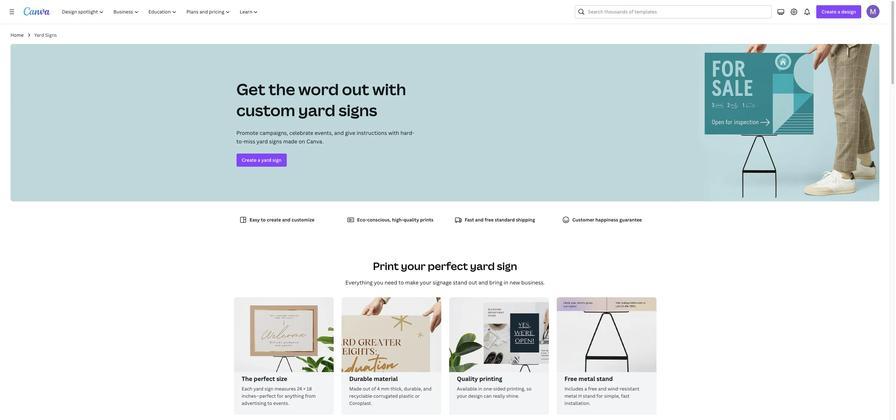 Task type: locate. For each thing, give the bounding box(es) containing it.
0 horizontal spatial perfect
[[254, 375, 275, 383]]

2 vertical spatial sign
[[265, 386, 274, 392]]

and right create
[[282, 217, 291, 223]]

2 horizontal spatial a
[[838, 9, 840, 15]]

1 vertical spatial a
[[258, 157, 260, 163]]

0 vertical spatial design
[[842, 9, 856, 15]]

0 horizontal spatial signs
[[269, 138, 282, 145]]

2 vertical spatial stand
[[583, 393, 596, 399]]

yard down campaigns,
[[261, 157, 271, 163]]

fast and free standard shipping
[[465, 217, 535, 223]]

bring
[[489, 279, 503, 286]]

1 horizontal spatial free
[[588, 386, 597, 392]]

design down "available" at the bottom right of the page
[[468, 393, 483, 399]]

0 vertical spatial out
[[342, 78, 369, 100]]

get the word out with custom yard signs
[[236, 78, 406, 121]]

out for get the word out with custom yard signs
[[342, 78, 369, 100]]

4
[[377, 386, 380, 392]]

perfect right the
[[254, 375, 275, 383]]

for
[[277, 393, 284, 399], [597, 393, 603, 399]]

guarantee
[[619, 217, 642, 223]]

metal right free
[[579, 375, 595, 383]]

1 horizontal spatial metal
[[579, 375, 595, 383]]

design
[[842, 9, 856, 15], [468, 393, 483, 399]]

0 vertical spatial with
[[373, 78, 406, 100]]

wind-
[[608, 386, 620, 392]]

with
[[373, 78, 406, 100], [388, 129, 399, 137]]

create inside create a yard sign link
[[242, 157, 257, 163]]

you
[[374, 279, 383, 286]]

0 horizontal spatial free
[[485, 217, 494, 223]]

metal down includes
[[565, 393, 577, 399]]

recyclable
[[349, 393, 372, 399]]

business.
[[521, 279, 545, 286]]

eco-
[[357, 217, 367, 223]]

your right make
[[420, 279, 431, 286]]

0 horizontal spatial design
[[468, 393, 483, 399]]

new
[[510, 279, 520, 286]]

0 vertical spatial perfect
[[428, 259, 468, 273]]

need
[[385, 279, 397, 286]]

1 vertical spatial sign
[[497, 259, 517, 273]]

sign
[[272, 157, 282, 163], [497, 259, 517, 273], [265, 386, 274, 392]]

prints
[[420, 217, 434, 223]]

0 vertical spatial to
[[261, 217, 266, 223]]

free metal stand includes a free and wind-resistant metal h stand for simple, fast installation.
[[565, 375, 640, 406]]

to right need
[[399, 279, 404, 286]]

coroplast.
[[349, 400, 372, 406]]

for inside free metal stand includes a free and wind-resistant metal h stand for simple, fast installation.
[[597, 393, 603, 399]]

1 horizontal spatial for
[[597, 393, 603, 399]]

for inside the perfect size each yard sign measures 24 × 18 inches—perfect for anything from advertising to events.
[[277, 393, 284, 399]]

1 horizontal spatial signs
[[339, 99, 377, 121]]

durable material made out of 4 mm thick, durable, and recyclable corrugated plastic or coroplast.
[[349, 375, 432, 406]]

your up make
[[401, 259, 426, 273]]

1 vertical spatial free
[[588, 386, 597, 392]]

out inside the durable material made out of 4 mm thick, durable, and recyclable corrugated plastic or coroplast.
[[363, 386, 370, 392]]

instructions
[[357, 129, 387, 137]]

2 vertical spatial a
[[585, 386, 587, 392]]

and left wind-
[[598, 386, 607, 392]]

yard up "events,"
[[298, 99, 335, 121]]

×
[[303, 386, 306, 392]]

0 horizontal spatial a
[[258, 157, 260, 163]]

1 vertical spatial perfect
[[254, 375, 275, 383]]

0 vertical spatial signs
[[339, 99, 377, 121]]

stand right signage
[[453, 279, 467, 286]]

1 horizontal spatial stand
[[583, 393, 596, 399]]

mm
[[381, 386, 390, 392]]

custom
[[236, 99, 295, 121]]

your
[[401, 259, 426, 273], [420, 279, 431, 286], [457, 393, 467, 399]]

signs
[[339, 99, 377, 121], [269, 138, 282, 145]]

from
[[305, 393, 316, 399]]

hard-
[[401, 129, 414, 137]]

quality printing image
[[449, 297, 549, 372]]

durable material image
[[341, 297, 441, 372]]

2 horizontal spatial to
[[399, 279, 404, 286]]

2 vertical spatial out
[[363, 386, 370, 392]]

quality printing available in one-sided printing, so your design can really shine.
[[457, 375, 532, 399]]

print your perfect yard sign
[[373, 259, 517, 273]]

yard up the inches—perfect
[[254, 386, 263, 392]]

the perfect size each yard sign measures 24 × 18 inches—perfect for anything from advertising to events.
[[242, 375, 316, 406]]

1 for from the left
[[277, 393, 284, 399]]

free left standard
[[485, 217, 494, 223]]

sign inside the perfect size each yard sign measures 24 × 18 inches—perfect for anything from advertising to events.
[[265, 386, 274, 392]]

create a yard sign
[[242, 157, 282, 163]]

word
[[298, 78, 339, 100]]

available
[[457, 386, 477, 392]]

0 horizontal spatial create
[[242, 157, 257, 163]]

a
[[838, 9, 840, 15], [258, 157, 260, 163], [585, 386, 587, 392]]

signs down campaigns,
[[269, 138, 282, 145]]

create a yard sign link
[[236, 154, 287, 167]]

everything
[[345, 279, 373, 286]]

in
[[504, 279, 508, 286], [478, 386, 482, 392]]

Search search field
[[588, 6, 768, 18]]

yard inside get the word out with custom yard signs
[[298, 99, 335, 121]]

quality
[[403, 217, 419, 223]]

durable
[[349, 375, 372, 383]]

get the word out with custom yard signs image
[[670, 44, 880, 202]]

0 vertical spatial a
[[838, 9, 840, 15]]

yard signs
[[34, 32, 57, 38]]

create for create a yard sign
[[242, 157, 257, 163]]

0 vertical spatial metal
[[579, 375, 595, 383]]

0 horizontal spatial in
[[478, 386, 482, 392]]

your down "available" at the bottom right of the page
[[457, 393, 467, 399]]

create
[[822, 9, 837, 15], [242, 157, 257, 163]]

None search field
[[575, 5, 772, 18]]

1 horizontal spatial design
[[842, 9, 856, 15]]

to right easy
[[261, 217, 266, 223]]

1 vertical spatial design
[[468, 393, 483, 399]]

0 vertical spatial in
[[504, 279, 508, 286]]

a inside free metal stand includes a free and wind-resistant metal h stand for simple, fast installation.
[[585, 386, 587, 392]]

to inside the perfect size each yard sign measures 24 × 18 inches—perfect for anything from advertising to events.
[[267, 400, 272, 406]]

signs inside promote campaigns, celebrate events, and give instructions with hard- to-miss yard signs made on canva.
[[269, 138, 282, 145]]

sided
[[494, 386, 506, 392]]

sign up the inches—perfect
[[265, 386, 274, 392]]

for up events.
[[277, 393, 284, 399]]

in left one-
[[478, 386, 482, 392]]

free right includes
[[588, 386, 597, 392]]

size
[[276, 375, 287, 383]]

a inside dropdown button
[[838, 9, 840, 15]]

1 horizontal spatial to
[[267, 400, 272, 406]]

and
[[334, 129, 344, 137], [282, 217, 291, 223], [475, 217, 484, 223], [479, 279, 488, 286], [423, 386, 432, 392], [598, 386, 607, 392]]

yard right miss
[[257, 138, 268, 145]]

create a design button
[[817, 5, 861, 18]]

for left simple,
[[597, 393, 603, 399]]

yard inside the perfect size each yard sign measures 24 × 18 inches—perfect for anything from advertising to events.
[[254, 386, 263, 392]]

2 vertical spatial your
[[457, 393, 467, 399]]

in left new
[[504, 279, 508, 286]]

stand up wind-
[[597, 375, 613, 383]]

metal
[[579, 375, 595, 383], [565, 393, 577, 399]]

1 vertical spatial signs
[[269, 138, 282, 145]]

inches—perfect
[[242, 393, 276, 399]]

and left give
[[334, 129, 344, 137]]

measures
[[275, 386, 296, 392]]

top level navigation element
[[58, 5, 264, 18]]

2 vertical spatial to
[[267, 400, 272, 406]]

the perfect size image
[[234, 297, 334, 372]]

sign down campaigns,
[[272, 157, 282, 163]]

1 vertical spatial create
[[242, 157, 257, 163]]

signs up give
[[339, 99, 377, 121]]

1 vertical spatial metal
[[565, 393, 577, 399]]

perfect
[[428, 259, 468, 273], [254, 375, 275, 383]]

stand right 'h'
[[583, 393, 596, 399]]

0 vertical spatial create
[[822, 9, 837, 15]]

and right durable,
[[423, 386, 432, 392]]

standard
[[495, 217, 515, 223]]

in inside quality printing available in one-sided printing, so your design can really shine.
[[478, 386, 482, 392]]

2 horizontal spatial stand
[[597, 375, 613, 383]]

print
[[373, 259, 399, 273]]

a for design
[[838, 9, 840, 15]]

0 vertical spatial sign
[[272, 157, 282, 163]]

0 vertical spatial your
[[401, 259, 426, 273]]

make
[[405, 279, 419, 286]]

1 vertical spatial your
[[420, 279, 431, 286]]

0 horizontal spatial for
[[277, 393, 284, 399]]

1 vertical spatial with
[[388, 129, 399, 137]]

everything you need to make your signage stand out and bring in new business.
[[345, 279, 545, 286]]

stand
[[453, 279, 467, 286], [597, 375, 613, 383], [583, 393, 596, 399]]

design left maria williams icon
[[842, 9, 856, 15]]

1 horizontal spatial create
[[822, 9, 837, 15]]

promote campaigns, celebrate events, and give instructions with hard- to-miss yard signs made on canva.
[[236, 129, 414, 145]]

1 horizontal spatial in
[[504, 279, 508, 286]]

1 horizontal spatial a
[[585, 386, 587, 392]]

free
[[565, 375, 577, 383]]

sign up new
[[497, 259, 517, 273]]

quality
[[457, 375, 478, 383]]

and left bring
[[479, 279, 488, 286]]

2 for from the left
[[597, 393, 603, 399]]

0 vertical spatial stand
[[453, 279, 467, 286]]

create inside create a design dropdown button
[[822, 9, 837, 15]]

out inside get the word out with custom yard signs
[[342, 78, 369, 100]]

to left events.
[[267, 400, 272, 406]]

perfect up the everything you need to make your signage stand out and bring in new business. on the bottom
[[428, 259, 468, 273]]

1 vertical spatial in
[[478, 386, 482, 392]]



Task type: vqa. For each thing, say whether or not it's contained in the screenshot.
topmost free
yes



Task type: describe. For each thing, give the bounding box(es) containing it.
a for yard
[[258, 157, 260, 163]]

design inside quality printing available in one-sided printing, so your design can really shine.
[[468, 393, 483, 399]]

customer happiness guarantee
[[573, 217, 642, 223]]

get
[[236, 78, 265, 100]]

free inside free metal stand includes a free and wind-resistant metal h stand for simple, fast installation.
[[588, 386, 597, 392]]

customer
[[573, 217, 594, 223]]

fast
[[621, 393, 630, 399]]

events.
[[273, 400, 289, 406]]

promote
[[236, 129, 258, 137]]

one-
[[484, 386, 494, 392]]

can
[[484, 393, 492, 399]]

h
[[578, 393, 582, 399]]

create
[[267, 217, 281, 223]]

free metal stand image
[[557, 297, 657, 372]]

of
[[371, 386, 376, 392]]

with inside promote campaigns, celebrate events, and give instructions with hard- to-miss yard signs made on canva.
[[388, 129, 399, 137]]

maria williams image
[[867, 5, 880, 18]]

made
[[349, 386, 362, 392]]

to-
[[236, 138, 244, 145]]

on
[[299, 138, 305, 145]]

plastic
[[399, 393, 414, 399]]

made
[[283, 138, 297, 145]]

printing,
[[507, 386, 525, 392]]

give
[[345, 129, 355, 137]]

1 vertical spatial out
[[469, 279, 477, 286]]

with inside get the word out with custom yard signs
[[373, 78, 406, 100]]

material
[[374, 375, 398, 383]]

happiness
[[596, 217, 618, 223]]

1 vertical spatial stand
[[597, 375, 613, 383]]

home link
[[11, 32, 24, 39]]

signage
[[433, 279, 452, 286]]

24
[[297, 386, 302, 392]]

easy to create and customize
[[250, 217, 314, 223]]

or
[[415, 393, 420, 399]]

campaigns,
[[260, 129, 288, 137]]

celebrate
[[289, 129, 313, 137]]

corrugated
[[373, 393, 398, 399]]

so
[[527, 386, 532, 392]]

out for durable material made out of 4 mm thick, durable, and recyclable corrugated plastic or coroplast.
[[363, 386, 370, 392]]

signs
[[45, 32, 57, 38]]

home
[[11, 32, 24, 38]]

0 horizontal spatial metal
[[565, 393, 577, 399]]

create for create a design
[[822, 9, 837, 15]]

and inside free metal stand includes a free and wind-resistant metal h stand for simple, fast installation.
[[598, 386, 607, 392]]

yard
[[34, 32, 44, 38]]

includes
[[565, 386, 583, 392]]

resistant
[[620, 386, 640, 392]]

perfect inside the perfect size each yard sign measures 24 × 18 inches—perfect for anything from advertising to events.
[[254, 375, 275, 383]]

18
[[307, 386, 312, 392]]

miss
[[244, 138, 255, 145]]

printing
[[479, 375, 502, 383]]

1 vertical spatial to
[[399, 279, 404, 286]]

the
[[269, 78, 295, 100]]

design inside dropdown button
[[842, 9, 856, 15]]

and inside the durable material made out of 4 mm thick, durable, and recyclable corrugated plastic or coroplast.
[[423, 386, 432, 392]]

the
[[242, 375, 252, 383]]

high-
[[392, 217, 403, 223]]

eco-conscious, high-quality prints
[[357, 217, 434, 223]]

shine.
[[506, 393, 519, 399]]

advertising
[[242, 400, 266, 406]]

events,
[[315, 129, 333, 137]]

signs inside get the word out with custom yard signs
[[339, 99, 377, 121]]

yard up bring
[[470, 259, 495, 273]]

conscious,
[[367, 217, 391, 223]]

anything
[[285, 393, 304, 399]]

and inside promote campaigns, celebrate events, and give instructions with hard- to-miss yard signs made on canva.
[[334, 129, 344, 137]]

canva.
[[307, 138, 324, 145]]

each
[[242, 386, 252, 392]]

yard inside promote campaigns, celebrate events, and give instructions with hard- to-miss yard signs made on canva.
[[257, 138, 268, 145]]

fast
[[465, 217, 474, 223]]

customize
[[292, 217, 314, 223]]

0 vertical spatial free
[[485, 217, 494, 223]]

your inside quality printing available in one-sided printing, so your design can really shine.
[[457, 393, 467, 399]]

durable,
[[404, 386, 422, 392]]

really
[[493, 393, 505, 399]]

and right fast
[[475, 217, 484, 223]]

shipping
[[516, 217, 535, 223]]

thick,
[[391, 386, 403, 392]]

1 horizontal spatial perfect
[[428, 259, 468, 273]]

create a design
[[822, 9, 856, 15]]

0 horizontal spatial to
[[261, 217, 266, 223]]

0 horizontal spatial stand
[[453, 279, 467, 286]]

simple,
[[604, 393, 620, 399]]

easy
[[250, 217, 260, 223]]



